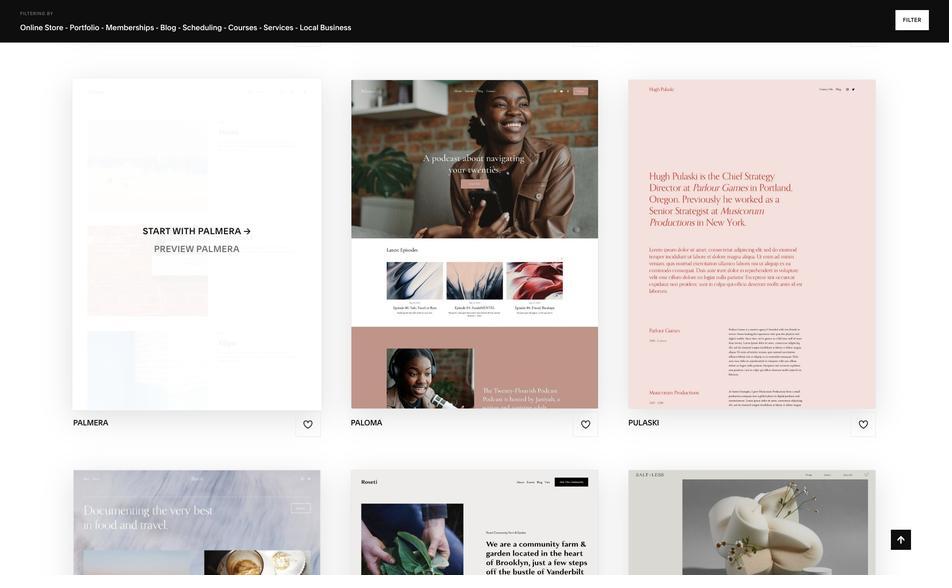 Task type: vqa. For each thing, say whether or not it's contained in the screenshot.
Add Paloma to your favorites list IMAGE
yes



Task type: describe. For each thing, give the bounding box(es) containing it.
1 vertical spatial pulaski
[[755, 244, 793, 255]]

add palmera to your favorites list image
[[303, 420, 313, 430]]

start with palmera
[[143, 226, 242, 237]]

pulaski image
[[629, 80, 876, 409]]

2 vertical spatial pulaski
[[629, 419, 660, 428]]

myhra
[[73, 28, 100, 37]]

4 - from the left
[[178, 23, 181, 32]]

3 - from the left
[[156, 23, 159, 32]]

pulaski inside button
[[757, 226, 795, 237]]

preview for preview pulaski
[[713, 244, 753, 255]]

by
[[47, 11, 53, 16]]

preview pulaski link
[[713, 237, 793, 262]]

start with palmera button
[[143, 219, 251, 245]]

palmera image
[[72, 78, 322, 411]]

nevins
[[351, 28, 378, 37]]

start with pulaski button
[[701, 219, 804, 245]]

memberships
[[106, 23, 154, 32]]

roseti image
[[352, 471, 598, 576]]

with for paloma
[[453, 226, 476, 237]]

palmera inside button
[[198, 226, 242, 237]]

add pulaski to your favorites list image
[[859, 420, 869, 430]]

with for palmera
[[173, 226, 196, 237]]

local
[[300, 23, 319, 32]]

preview for preview palmera
[[154, 244, 194, 255]]

paloma inside button
[[478, 226, 517, 237]]

online
[[20, 23, 43, 32]]

filtering
[[20, 11, 46, 16]]

paloma image
[[352, 80, 598, 409]]

filtering by
[[20, 11, 53, 16]]

2 - from the left
[[101, 23, 104, 32]]



Task type: locate. For each thing, give the bounding box(es) containing it.
0 vertical spatial palmera
[[198, 226, 242, 237]]

2 horizontal spatial start
[[701, 226, 729, 237]]

2 preview from the left
[[713, 244, 753, 255]]

1 horizontal spatial with
[[453, 226, 476, 237]]

2 start from the left
[[423, 226, 451, 237]]

1 horizontal spatial paloma
[[478, 226, 517, 237]]

1 with from the left
[[173, 226, 196, 237]]

2 with from the left
[[453, 226, 476, 237]]

start with pulaski
[[701, 226, 795, 237]]

-
[[65, 23, 68, 32], [101, 23, 104, 32], [156, 23, 159, 32], [178, 23, 181, 32], [224, 23, 227, 32], [259, 23, 262, 32], [295, 23, 298, 32]]

- right the courses
[[259, 23, 262, 32]]

0 vertical spatial pulaski
[[757, 226, 795, 237]]

preview palmera
[[154, 244, 240, 255]]

preview pulaski
[[713, 244, 793, 255]]

0 horizontal spatial paloma
[[351, 419, 383, 428]]

0 horizontal spatial with
[[173, 226, 196, 237]]

1 horizontal spatial preview
[[713, 244, 753, 255]]

preview down the start with pulaski
[[713, 244, 753, 255]]

1 - from the left
[[65, 23, 68, 32]]

- right store
[[65, 23, 68, 32]]

with inside button
[[453, 226, 476, 237]]

back to top image
[[897, 535, 907, 546]]

- right 'blog'
[[178, 23, 181, 32]]

scheduling
[[183, 23, 222, 32]]

start
[[143, 226, 171, 237], [423, 226, 451, 237], [701, 226, 729, 237]]

- left 'blog'
[[156, 23, 159, 32]]

7 - from the left
[[295, 23, 298, 32]]

0 horizontal spatial start
[[143, 226, 171, 237]]

business
[[320, 23, 352, 32]]

saltless image
[[629, 471, 876, 576]]

start with paloma button
[[423, 219, 527, 245]]

1 preview from the left
[[154, 244, 194, 255]]

1 start from the left
[[143, 226, 171, 237]]

with for pulaski
[[731, 226, 754, 237]]

services
[[264, 23, 294, 32]]

preview
[[154, 244, 194, 255], [713, 244, 753, 255]]

start inside start with paloma button
[[423, 226, 451, 237]]

3 with from the left
[[731, 226, 754, 237]]

start with paloma
[[423, 226, 517, 237]]

2 vertical spatial palmera
[[73, 419, 108, 428]]

start inside button
[[701, 226, 729, 237]]

1 vertical spatial paloma
[[351, 419, 383, 428]]

- left the courses
[[224, 23, 227, 32]]

with
[[173, 226, 196, 237], [453, 226, 476, 237], [731, 226, 754, 237]]

6 - from the left
[[259, 23, 262, 32]]

- right myhra
[[101, 23, 104, 32]]

preview palmera link
[[154, 237, 240, 262]]

0 vertical spatial paloma
[[478, 226, 517, 237]]

preview down start with palmera
[[154, 244, 194, 255]]

blog
[[160, 23, 176, 32]]

pulaski
[[757, 226, 795, 237], [755, 244, 793, 255], [629, 419, 660, 428]]

paloma
[[478, 226, 517, 237], [351, 419, 383, 428]]

0 horizontal spatial preview
[[154, 244, 194, 255]]

2 horizontal spatial with
[[731, 226, 754, 237]]

palmera
[[198, 226, 242, 237], [197, 244, 240, 255], [73, 419, 108, 428]]

filter button
[[896, 10, 930, 30]]

store
[[45, 23, 63, 32]]

1 horizontal spatial start
[[423, 226, 451, 237]]

add paloma to your favorites list image
[[581, 420, 591, 430]]

rivoli image
[[74, 471, 320, 576]]

1 vertical spatial palmera
[[197, 244, 240, 255]]

online store - portfolio - memberships - blog - scheduling - courses - services - local business
[[20, 23, 352, 32]]

start for start with pulaski
[[701, 226, 729, 237]]

courses
[[228, 23, 258, 32]]

start inside start with palmera button
[[143, 226, 171, 237]]

portfolio
[[70, 23, 99, 32]]

3 start from the left
[[701, 226, 729, 237]]

- left local
[[295, 23, 298, 32]]

start for start with palmera
[[143, 226, 171, 237]]

start for start with paloma
[[423, 226, 451, 237]]

5 - from the left
[[224, 23, 227, 32]]

filter
[[904, 16, 922, 23]]



